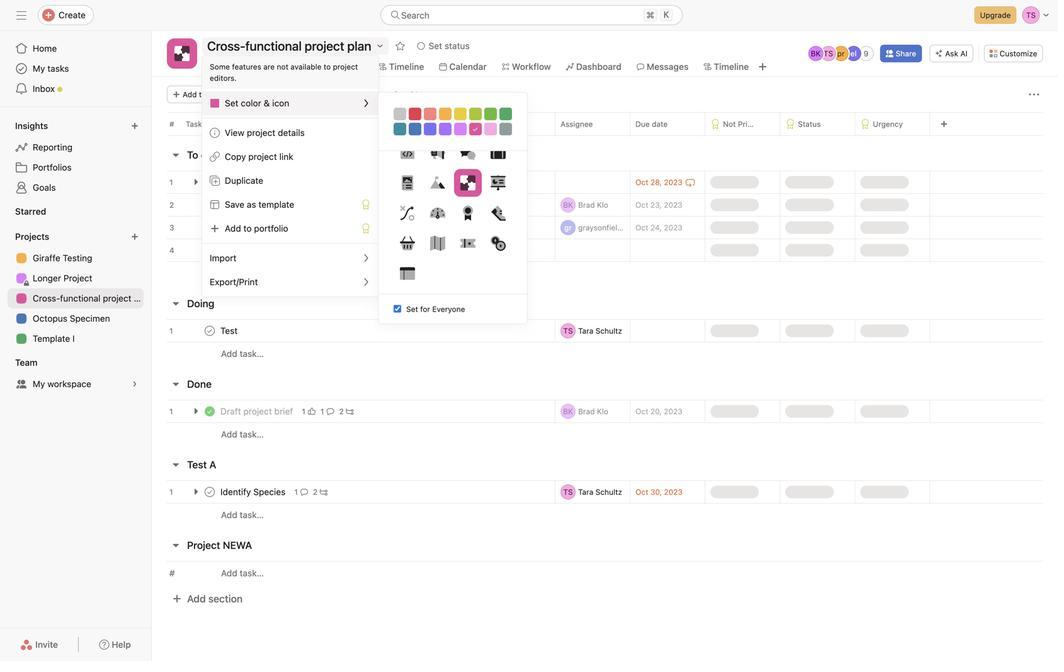 Task type: locate. For each thing, give the bounding box(es) containing it.
3 oct from the top
[[636, 223, 649, 232]]

0 vertical spatial #
[[169, 120, 174, 129]]

oct left 24,
[[636, 223, 649, 232]]

completed checkbox right the expand subtask list for the task draft project brief image
[[202, 404, 217, 419]]

brad klo left '20,'
[[578, 407, 608, 416]]

add task… for add task… button related to header test a tree grid
[[221, 510, 264, 520]]

bk
[[811, 49, 821, 58], [563, 201, 573, 209]]

project down giraffe testing link
[[63, 273, 92, 283]]

test cell
[[152, 319, 555, 343]]

oct inside header test a tree grid
[[636, 488, 649, 497]]

ts inside the header doing tree grid
[[563, 327, 573, 335]]

1 task… from the top
[[240, 268, 264, 278]]

2023 inside header done tree grid
[[664, 407, 683, 416]]

add task… for 5th add task… button from the top
[[221, 568, 264, 579]]

dashboard link
[[566, 60, 622, 74]]

4 task… from the top
[[240, 510, 264, 520]]

Search tasks, projects, and more text field
[[381, 5, 683, 25]]

oct for oct 28, 2023
[[636, 178, 649, 187]]

2 add task… button from the top
[[221, 347, 264, 361]]

tara schultz inside the header doing tree grid
[[578, 327, 622, 335]]

1 vertical spatial completed checkbox
[[202, 404, 217, 419]]

2 oct from the top
[[636, 201, 649, 209]]

cross- inside projects element
[[33, 293, 60, 304]]

1 horizontal spatial to
[[324, 62, 331, 71]]

my for my workspace
[[33, 379, 45, 389]]

task… up identify species text field
[[240, 429, 264, 440]]

4 add task… from the top
[[221, 510, 264, 520]]

0 vertical spatial my
[[33, 63, 45, 74]]

collapse task list for this group image left test
[[171, 460, 181, 470]]

timeline for 2nd timeline link from the right
[[389, 61, 424, 72]]

2023 left the repeats image
[[664, 178, 683, 187]]

0 vertical spatial mark complete image
[[202, 243, 217, 258]]

1 for done
[[169, 407, 173, 416]]

0 vertical spatial cross-
[[207, 38, 245, 53]]

share
[[896, 49, 917, 58]]

Completed checkbox
[[202, 197, 217, 213], [202, 404, 217, 419]]

set status button
[[412, 37, 475, 55]]

list
[[284, 61, 299, 72]]

0 vertical spatial brad klo
[[578, 201, 608, 209]]

cross- inside dropdown button
[[207, 38, 245, 53]]

ts
[[824, 49, 833, 58], [563, 327, 573, 335]]

Completed checkbox
[[202, 220, 217, 235]]

set left the status
[[429, 41, 442, 51]]

projects button
[[13, 228, 61, 246]]

doing
[[187, 298, 214, 310]]

set left for
[[406, 305, 418, 314]]

oct 30, 2023
[[636, 488, 683, 497]]

1 vertical spatial brad
[[578, 407, 595, 416]]

1 vertical spatial completed image
[[202, 220, 217, 235]]

2023 right '20,'
[[664, 407, 683, 416]]

oct left 23,
[[636, 201, 649, 209]]

share button
[[880, 45, 922, 62]]

add
[[183, 90, 197, 99], [225, 223, 241, 234], [221, 268, 237, 278], [221, 349, 237, 359], [221, 429, 237, 440], [221, 510, 237, 520], [221, 568, 237, 579], [187, 593, 206, 605]]

tasks
[[47, 63, 69, 74]]

1 vertical spatial schultz
[[596, 488, 622, 497]]

klo
[[597, 201, 608, 209], [597, 407, 608, 416]]

template [icon] image
[[400, 266, 415, 281]]

functional up are
[[245, 38, 302, 53]]

1 vertical spatial task name text field
[[218, 405, 297, 418]]

portfolios
[[33, 162, 72, 173]]

task…
[[240, 268, 264, 278], [240, 349, 264, 359], [240, 429, 264, 440], [240, 510, 264, 520], [240, 568, 264, 579]]

completed image up mark complete option
[[202, 220, 217, 235]]

task… up more section actions "icon"
[[240, 268, 264, 278]]

task… down task name text box
[[240, 349, 264, 359]]

1 schultz from the top
[[596, 327, 622, 335]]

2023 for oct 20, 2023
[[664, 407, 683, 416]]

mark complete image
[[202, 485, 217, 500]]

menu
[[202, 56, 379, 297]]

1 inside test cell
[[169, 327, 173, 335]]

3 completed image from the top
[[202, 404, 217, 419]]

brad klo inside header to do tree grid
[[578, 201, 608, 209]]

1 tara from the top
[[578, 327, 594, 335]]

3 task… from the top
[[240, 429, 264, 440]]

bk left the pr
[[811, 49, 821, 58]]

task… inside header to do tree grid
[[240, 268, 264, 278]]

0 vertical spatial schultz
[[596, 327, 622, 335]]

header doing tree grid
[[152, 319, 1058, 365]]

el
[[851, 49, 857, 58]]

my
[[33, 63, 45, 74], [33, 379, 45, 389]]

move tasks between sections image
[[517, 327, 525, 335]]

mark complete image inside project phase 1 cell
[[202, 243, 217, 258]]

1 2023 from the top
[[664, 178, 683, 187]]

0 vertical spatial project
[[63, 273, 92, 283]]

1 oct from the top
[[636, 178, 649, 187]]

available
[[291, 62, 322, 71]]

1 brad from the top
[[578, 201, 595, 209]]

task… inside the header doing tree grid
[[240, 349, 264, 359]]

reporting
[[33, 142, 73, 152]]

set inside 'menu item'
[[225, 98, 238, 108]]

4 add task… row from the top
[[152, 503, 1058, 527]]

# left the task
[[169, 120, 174, 129]]

1 comment image
[[327, 408, 334, 415], [300, 489, 308, 496]]

inbox
[[33, 83, 55, 94]]

completed image for 2
[[202, 197, 217, 213]]

2 tara schultz from the top
[[578, 488, 622, 497]]

2 vertical spatial set
[[406, 305, 418, 314]]

1 completed image from the top
[[202, 197, 217, 213]]

add task…
[[221, 268, 264, 278], [221, 349, 264, 359], [221, 429, 264, 440], [221, 510, 264, 520], [221, 568, 264, 579]]

row containing 4
[[152, 239, 1058, 262]]

tara inside button
[[578, 488, 594, 497]]

0 vertical spatial collapse task list for this group image
[[171, 379, 181, 389]]

2 my from the top
[[33, 379, 45, 389]]

octopus
[[33, 313, 67, 324]]

0 vertical spatial collapse task list for this group image
[[171, 150, 181, 160]]

timeline link left add tab image
[[704, 60, 749, 74]]

completed image up completed option
[[202, 197, 217, 213]]

1 mark complete checkbox from the top
[[202, 323, 217, 339]]

1 mark complete image from the top
[[202, 243, 217, 258]]

invite
[[35, 640, 58, 650]]

2 timeline link from the left
[[704, 60, 749, 74]]

1 horizontal spatial cross-
[[207, 38, 245, 53]]

0 horizontal spatial ts
[[563, 327, 573, 335]]

shopping basket image
[[400, 236, 415, 251]]

1 vertical spatial my
[[33, 379, 45, 389]]

megaphone image
[[430, 145, 445, 160]]

expand subtask list for the task identify species image
[[191, 487, 201, 497]]

1 for test a
[[169, 488, 173, 497]]

brad klo button
[[561, 404, 627, 419]]

cross-functional project plan link
[[8, 289, 151, 309]]

1 comment image for the 2 subtasks image to the top
[[327, 408, 334, 415]]

5 task… from the top
[[240, 568, 264, 579]]

1 vertical spatial collapse task list for this group image
[[171, 541, 181, 551]]

identify species cell
[[152, 481, 555, 504]]

1 horizontal spatial functional
[[245, 38, 302, 53]]

5 oct from the top
[[636, 488, 649, 497]]

1 horizontal spatial bk
[[811, 49, 821, 58]]

1 collapse task list for this group image from the top
[[171, 379, 181, 389]]

1 vertical spatial tara schultz
[[578, 488, 622, 497]]

cross- up "some"
[[207, 38, 245, 53]]

1 left task name text box
[[169, 327, 173, 335]]

add task… row up the brad klo button
[[152, 342, 1058, 365]]

klo inside row
[[597, 201, 608, 209]]

functional inside projects element
[[60, 293, 100, 304]]

2 tara from the top
[[578, 488, 594, 497]]

completed image right the expand subtask list for the task draft project brief image
[[202, 404, 217, 419]]

klo up "gr" button
[[597, 201, 608, 209]]

2 vertical spatial collapse task list for this group image
[[171, 460, 181, 470]]

1 vertical spatial ts
[[563, 327, 573, 335]]

0 vertical spatial completed checkbox
[[202, 197, 217, 213]]

collapse task list for this group image left to
[[171, 150, 181, 160]]

1 up project phase 1 cell
[[354, 223, 358, 232]]

Mark complete checkbox
[[202, 323, 217, 339], [202, 485, 217, 500]]

help button
[[91, 634, 139, 656]]

functional for project plan
[[245, 38, 302, 53]]

2 add task… from the top
[[221, 349, 264, 359]]

3 add task… button from the top
[[221, 428, 264, 442]]

2 task… from the top
[[240, 349, 264, 359]]

project newa
[[187, 540, 252, 552]]

2 subtasks image
[[346, 408, 354, 415], [320, 489, 328, 496]]

my inside global element
[[33, 63, 45, 74]]

1 vertical spatial cross-
[[33, 293, 60, 304]]

giraffe testing link
[[8, 248, 144, 268]]

0 vertical spatial set
[[429, 41, 442, 51]]

2023 inside header test a tree grid
[[664, 488, 683, 497]]

mark complete checkbox left task name text box
[[202, 323, 217, 339]]

briefcase image
[[491, 145, 506, 160]]

my left tasks on the left of page
[[33, 63, 45, 74]]

2 timeline from the left
[[714, 61, 749, 72]]

completed checkbox inside schedule kickoff meeting 'cell'
[[202, 197, 217, 213]]

see details, my workspace image
[[131, 381, 139, 388]]

0 horizontal spatial set
[[225, 98, 238, 108]]

collapse task list for this group image left the done button
[[171, 379, 181, 389]]

add inside the header doing tree grid
[[221, 349, 237, 359]]

mark complete image down completed option
[[202, 243, 217, 258]]

add task… inside header done tree grid
[[221, 429, 264, 440]]

newa
[[223, 540, 252, 552]]

longer project link
[[8, 268, 144, 289]]

task name text field inside draft project brief cell
[[218, 405, 297, 418]]

4 2023 from the top
[[664, 407, 683, 416]]

0 vertical spatial brad
[[578, 201, 595, 209]]

2 klo from the top
[[597, 407, 608, 416]]

share timeline with teammates cell
[[152, 216, 555, 239]]

2023 right 23,
[[664, 201, 683, 209]]

3 2023 from the top
[[664, 223, 683, 232]]

set color & icon
[[225, 98, 289, 108]]

1 inside button
[[354, 223, 358, 232]]

1 add task… button from the top
[[221, 266, 264, 280]]

mark complete checkbox right expand subtask list for the task identify species icon at left
[[202, 485, 217, 500]]

completed image for 3
[[202, 220, 217, 235]]

to inside some features are not available to project editors.
[[324, 62, 331, 71]]

project up copy project link
[[247, 128, 276, 138]]

1 timeline link from the left
[[379, 60, 424, 74]]

oct 23, 2023
[[636, 201, 683, 209]]

add inside add section 'button'
[[187, 593, 206, 605]]

klo left '20,'
[[597, 407, 608, 416]]

1 inside identify species cell
[[169, 488, 173, 497]]

ask ai button
[[930, 45, 973, 62]]

goals
[[33, 182, 56, 193]]

due date
[[636, 120, 668, 129]]

2 task name text field from the top
[[218, 405, 297, 418]]

view project details
[[225, 128, 305, 138]]

1 left the expand subtask list for the task draft project brief image
[[169, 407, 173, 416]]

add task… inside header to do tree grid
[[221, 268, 264, 278]]

my tasks
[[33, 63, 69, 74]]

task name text field down add to portfolio at top left
[[218, 244, 287, 257]]

1 vertical spatial set
[[225, 98, 238, 108]]

my down team dropdown button
[[33, 379, 45, 389]]

header test a tree grid
[[152, 481, 1058, 527]]

mark complete image inside test cell
[[202, 323, 217, 339]]

board link
[[329, 60, 364, 74]]

1 horizontal spatial ts
[[824, 49, 833, 58]]

5 2023 from the top
[[664, 488, 683, 497]]

2023 for oct 28, 2023
[[664, 178, 683, 187]]

collapse task list for this group image for to do
[[171, 150, 181, 160]]

1 comment image for bottommost the 2 subtasks image
[[300, 489, 308, 496]]

5 add task… from the top
[[221, 568, 264, 579]]

collapse task list for this group image for project newa
[[171, 541, 181, 551]]

0 vertical spatial mark complete checkbox
[[202, 323, 217, 339]]

0 horizontal spatial bk
[[563, 201, 573, 209]]

oct left '20,'
[[636, 407, 649, 416]]

1 horizontal spatial 1 comment image
[[327, 408, 334, 415]]

add task… row down the brad klo button
[[152, 423, 1058, 446]]

0 horizontal spatial project
[[63, 273, 92, 283]]

1 left expand subtask list for the task identify species icon at left
[[169, 488, 173, 497]]

0 vertical spatial functional
[[245, 38, 302, 53]]

mark complete image
[[202, 243, 217, 258], [202, 323, 217, 339]]

0 vertical spatial klo
[[597, 201, 608, 209]]

coins image
[[491, 236, 506, 251]]

project left newa
[[187, 540, 220, 552]]

1 vertical spatial collapse task list for this group image
[[171, 299, 181, 309]]

1 my from the top
[[33, 63, 45, 74]]

add task… inside header test a tree grid
[[221, 510, 264, 520]]

1 inside draft a cell
[[169, 178, 173, 187]]

my inside teams 'element'
[[33, 379, 45, 389]]

header done tree grid
[[152, 400, 1058, 446]]

brad klo up "gr" button
[[578, 201, 608, 209]]

1 horizontal spatial timeline
[[714, 61, 749, 72]]

timeline link
[[379, 60, 424, 74], [704, 60, 749, 74]]

puzzle image
[[175, 46, 190, 61]]

row
[[152, 112, 1058, 135], [167, 135, 1043, 136], [152, 171, 1058, 194], [152, 193, 1058, 217], [152, 216, 1058, 239], [152, 239, 1058, 262], [152, 319, 1058, 343], [152, 400, 1058, 423], [152, 481, 1058, 504], [152, 561, 1058, 585]]

add task… row for identify species cell
[[152, 503, 1058, 527]]

brad
[[578, 201, 595, 209], [578, 407, 595, 416]]

1 vertical spatial mark complete checkbox
[[202, 485, 217, 500]]

bk up gr
[[563, 201, 573, 209]]

ribbon image
[[461, 206, 476, 221]]

0 horizontal spatial functional
[[60, 293, 100, 304]]

completed image inside share timeline with teammates cell
[[202, 220, 217, 235]]

collapse task list for this group image
[[171, 379, 181, 389], [171, 541, 181, 551]]

1 vertical spatial functional
[[60, 293, 100, 304]]

html image
[[400, 145, 415, 160]]

1 vertical spatial #
[[169, 568, 175, 579]]

1 vertical spatial mark complete image
[[202, 323, 217, 339]]

brad inside button
[[578, 407, 595, 416]]

ticket image
[[461, 236, 476, 251]]

to right the available
[[324, 62, 331, 71]]

test a button
[[187, 454, 216, 476]]

import
[[210, 253, 236, 263]]

0 horizontal spatial timeline link
[[379, 60, 424, 74]]

set for set for everyone
[[406, 305, 418, 314]]

0 vertical spatial tara
[[578, 327, 594, 335]]

2023 for oct 23, 2023
[[664, 201, 683, 209]]

1 horizontal spatial project
[[187, 540, 220, 552]]

functional inside dropdown button
[[245, 38, 302, 53]]

collapse task list for this group image left project newa button
[[171, 541, 181, 551]]

1 # from the top
[[169, 120, 174, 129]]

timeline down add to starred image
[[389, 61, 424, 72]]

to left portfolio
[[244, 223, 252, 234]]

1 add task… from the top
[[221, 268, 264, 278]]

tara inside the header doing tree grid
[[578, 327, 594, 335]]

mark complete image for 1
[[202, 323, 217, 339]]

3 add task… from the top
[[221, 429, 264, 440]]

completed image
[[202, 197, 217, 213], [202, 220, 217, 235], [202, 404, 217, 419]]

task… for add task… button related to header done tree grid
[[240, 429, 264, 440]]

0 vertical spatial task name text field
[[218, 244, 287, 257]]

1 vertical spatial brad klo
[[578, 407, 608, 416]]

project
[[333, 62, 358, 71], [247, 128, 276, 138], [248, 152, 277, 162], [103, 293, 131, 304]]

2 schultz from the top
[[596, 488, 622, 497]]

2023 right the 30,
[[664, 488, 683, 497]]

1 vertical spatial project
[[187, 540, 220, 552]]

row containing 2
[[152, 193, 1058, 217]]

3 collapse task list for this group image from the top
[[171, 460, 181, 470]]

1 completed checkbox from the top
[[202, 197, 217, 213]]

tara schultz inside button
[[578, 488, 622, 497]]

2
[[169, 201, 174, 209]]

bk inside header to do tree grid
[[563, 201, 573, 209]]

2 completed image from the top
[[202, 220, 217, 235]]

calendar
[[449, 61, 487, 72]]

test a
[[187, 459, 216, 471]]

add field image
[[941, 120, 948, 128]]

cross- down longer
[[33, 293, 60, 304]]

date
[[652, 120, 668, 129]]

2 collapse task list for this group image from the top
[[171, 541, 181, 551]]

1 inside draft project brief cell
[[169, 407, 173, 416]]

1 collapse task list for this group image from the top
[[171, 150, 181, 160]]

set color & icon menu item
[[202, 91, 379, 115]]

# up add section 'button'
[[169, 568, 175, 579]]

map image
[[430, 236, 445, 251]]

1 comment image right the 1 like. click to like this task icon
[[327, 408, 334, 415]]

2 mark complete image from the top
[[202, 323, 217, 339]]

mark complete image left task name text box
[[202, 323, 217, 339]]

team button
[[13, 354, 49, 372]]

1 klo from the top
[[597, 201, 608, 209]]

2 add task… row from the top
[[152, 342, 1058, 365]]

assignee
[[561, 120, 593, 129]]

1 vertical spatial 1 comment image
[[300, 489, 308, 496]]

menu containing set color & icon
[[202, 56, 379, 297]]

oct inside header done tree grid
[[636, 407, 649, 416]]

ask ai
[[945, 49, 968, 58]]

urgency
[[873, 120, 903, 129]]

1 tara schultz from the top
[[578, 327, 622, 335]]

view
[[225, 128, 245, 138]]

status
[[445, 41, 470, 51]]

2 completed checkbox from the top
[[202, 404, 217, 419]]

2 vertical spatial completed image
[[202, 404, 217, 419]]

set left color
[[225, 98, 238, 108]]

1 comment image right identify species text field
[[300, 489, 308, 496]]

gr
[[564, 223, 572, 232]]

ts left the pr
[[824, 49, 833, 58]]

add task… inside the header doing tree grid
[[221, 349, 264, 359]]

home
[[33, 43, 57, 54]]

add task… row down tara schultz button
[[152, 503, 1058, 527]]

copy
[[225, 152, 246, 162]]

some features are not available to project editors.
[[210, 62, 358, 83]]

add task… button for the header doing tree grid
[[221, 347, 264, 361]]

insights
[[15, 121, 48, 131]]

schedule kickoff meeting cell
[[152, 193, 555, 217]]

1 vertical spatial bk
[[563, 201, 573, 209]]

task… inside header done tree grid
[[240, 429, 264, 440]]

chat bubbles image
[[461, 145, 476, 160]]

brad klo
[[578, 201, 608, 209], [578, 407, 608, 416]]

set for everyone
[[406, 305, 465, 314]]

insights element
[[0, 115, 151, 200]]

None field
[[381, 5, 683, 25]]

add task… row down "gr" button
[[152, 261, 1058, 285]]

Task name text field
[[218, 244, 287, 257], [218, 405, 297, 418]]

portfolios link
[[8, 157, 144, 178]]

oct for oct 24, 2023
[[636, 223, 649, 232]]

klo inside button
[[597, 407, 608, 416]]

oct left the 30,
[[636, 488, 649, 497]]

1 brad klo from the top
[[578, 201, 608, 209]]

functional
[[245, 38, 302, 53], [60, 293, 100, 304]]

4 oct from the top
[[636, 407, 649, 416]]

0 horizontal spatial to
[[244, 223, 252, 234]]

2 mark complete checkbox from the top
[[202, 485, 217, 500]]

1 up 2
[[169, 178, 173, 187]]

template i
[[33, 334, 75, 344]]

Task name text field
[[218, 486, 289, 499]]

task name text field left the 1 like. click to like this task icon
[[218, 405, 297, 418]]

page layout image
[[400, 175, 415, 191]]

1 horizontal spatial timeline link
[[704, 60, 749, 74]]

0 horizontal spatial timeline
[[389, 61, 424, 72]]

3 add task… row from the top
[[152, 423, 1058, 446]]

add task… for add task… button related to header done tree grid
[[221, 429, 264, 440]]

0 vertical spatial completed image
[[202, 197, 217, 213]]

task… down identify species text field
[[240, 510, 264, 520]]

task… down newa
[[240, 568, 264, 579]]

task… for add task… button related to header test a tree grid
[[240, 510, 264, 520]]

functional down longer project link
[[60, 293, 100, 304]]

oct left 28,
[[636, 178, 649, 187]]

⌘
[[647, 10, 655, 20]]

messages link
[[637, 60, 689, 74]]

1 vertical spatial tara
[[578, 488, 594, 497]]

0 horizontal spatial 1 comment image
[[300, 489, 308, 496]]

copy project link
[[225, 152, 293, 162]]

collapse task list for this group image left "doing" button
[[171, 299, 181, 309]]

2 brad klo from the top
[[578, 407, 608, 416]]

task… inside header test a tree grid
[[240, 510, 264, 520]]

task name text field inside project phase 1 cell
[[218, 244, 287, 257]]

set inside dropdown button
[[429, 41, 442, 51]]

2 horizontal spatial set
[[429, 41, 442, 51]]

0 vertical spatial tara schultz
[[578, 327, 622, 335]]

gr button
[[561, 220, 627, 235]]

repeats image
[[685, 177, 695, 187]]

add task
[[183, 90, 214, 99]]

ts right move tasks between sections image
[[563, 327, 573, 335]]

timeline left add tab image
[[714, 61, 749, 72]]

2023 right 24,
[[664, 223, 683, 232]]

timeline link down add to starred image
[[379, 60, 424, 74]]

a
[[209, 459, 216, 471]]

collapse task list for this group image
[[171, 150, 181, 160], [171, 299, 181, 309], [171, 460, 181, 470]]

4 add task… button from the top
[[221, 508, 264, 522]]

task… for 5th add task… button from the top
[[240, 568, 264, 579]]

1 horizontal spatial 2 subtasks image
[[346, 408, 354, 415]]

0 vertical spatial to
[[324, 62, 331, 71]]

2 2023 from the top
[[664, 201, 683, 209]]

1 horizontal spatial set
[[406, 305, 418, 314]]

to
[[187, 149, 198, 161]]

0 horizontal spatial cross-
[[33, 293, 60, 304]]

completed image inside schedule kickoff meeting 'cell'
[[202, 197, 217, 213]]

2 brad from the top
[[578, 407, 595, 416]]

task… for fifth add task… button from the bottom of the page
[[240, 268, 264, 278]]

add task… row
[[152, 261, 1058, 285], [152, 342, 1058, 365], [152, 423, 1058, 446], [152, 503, 1058, 527]]

1 task name text field from the top
[[218, 244, 287, 257]]

set status
[[429, 41, 470, 51]]

project phase 1 cell
[[152, 239, 555, 262]]

1 vertical spatial klo
[[597, 407, 608, 416]]

0 vertical spatial 1 comment image
[[327, 408, 334, 415]]

more section actions image
[[241, 299, 251, 309]]

0 horizontal spatial 2 subtasks image
[[320, 489, 328, 496]]

1 timeline from the left
[[389, 61, 424, 72]]

project down the project plan
[[333, 62, 358, 71]]

completed checkbox up completed option
[[202, 197, 217, 213]]

Task name text field
[[218, 199, 327, 211]]

mark complete image for 4
[[202, 243, 217, 258]]



Task type: describe. For each thing, give the bounding box(es) containing it.
cross-functional project plan
[[207, 38, 371, 53]]

project left plan
[[103, 293, 131, 304]]

30,
[[651, 488, 662, 497]]

1 vertical spatial 2 subtasks image
[[320, 489, 328, 496]]

23,
[[651, 201, 662, 209]]

features
[[232, 62, 261, 71]]

Task name text field
[[218, 325, 241, 337]]

customize button
[[984, 45, 1043, 62]]

longer
[[33, 273, 61, 283]]

expand subtask list for the task draft project brief image
[[191, 406, 201, 416]]

duplicate
[[225, 175, 263, 186]]

to do button
[[187, 144, 213, 166]]

oct for oct 20, 2023
[[636, 407, 649, 416]]

test
[[187, 459, 207, 471]]

draft project brief cell
[[152, 400, 555, 423]]

draft a cell
[[152, 171, 555, 194]]

workspace
[[47, 379, 91, 389]]

add inside header done tree grid
[[221, 429, 237, 440]]

1 like. click to like this task image
[[308, 408, 316, 415]]

hide sidebar image
[[16, 10, 26, 20]]

cross- for cross-functional project plan
[[33, 293, 60, 304]]

my workspace
[[33, 379, 91, 389]]

oct 20, 2023
[[636, 407, 683, 416]]

brad klo inside button
[[578, 407, 608, 416]]

giraffe testing
[[33, 253, 92, 263]]

mountain flag image
[[430, 175, 445, 191]]

project left link
[[248, 152, 277, 162]]

octopus specimen link
[[8, 309, 144, 329]]

9
[[864, 49, 869, 58]]

1 for to do
[[169, 178, 173, 187]]

presentation image
[[491, 175, 506, 191]]

everyone
[[432, 305, 465, 314]]

task
[[199, 90, 214, 99]]

add inside header to do tree grid
[[221, 268, 237, 278]]

overview
[[220, 61, 259, 72]]

board
[[339, 61, 364, 72]]

my workspace link
[[8, 374, 144, 394]]

plan
[[134, 293, 151, 304]]

calendar link
[[439, 60, 487, 74]]

header to do tree grid
[[152, 171, 1058, 285]]

add tab image
[[758, 62, 768, 72]]

octopus specimen
[[33, 313, 110, 324]]

team
[[15, 358, 38, 368]]

editors.
[[210, 74, 237, 83]]

cross- for cross-functional project plan
[[207, 38, 245, 53]]

task name
[[186, 120, 224, 129]]

add task… for the header doing tree grid's add task… button
[[221, 349, 264, 359]]

new insights image
[[131, 122, 139, 130]]

24,
[[651, 223, 662, 232]]

expand subtask list for the task draft a image
[[191, 177, 201, 187]]

project inside button
[[187, 540, 220, 552]]

for
[[420, 305, 430, 314]]

2 # from the top
[[169, 568, 175, 579]]

projects element
[[0, 226, 151, 352]]

Set for Everyone checkbox
[[394, 305, 401, 313]]

0 vertical spatial bk
[[811, 49, 821, 58]]

4
[[169, 246, 174, 255]]

priority
[[738, 120, 764, 129]]

name
[[204, 120, 224, 129]]

oct for oct 23, 2023
[[636, 201, 649, 209]]

oct for oct 30, 2023
[[636, 488, 649, 497]]

template
[[33, 334, 70, 344]]

more actions image
[[1029, 89, 1039, 100]]

mark complete checkbox inside test cell
[[202, 323, 217, 339]]

template i link
[[8, 329, 144, 349]]

section
[[208, 593, 243, 605]]

workflow link
[[502, 60, 551, 74]]

1 vertical spatial to
[[244, 223, 252, 234]]

inbox link
[[8, 79, 144, 99]]

timeline for second timeline link
[[714, 61, 749, 72]]

collapse task list for this group image for test a
[[171, 460, 181, 470]]

2023 for oct 24, 2023
[[664, 223, 683, 232]]

export/print
[[210, 277, 258, 287]]

create
[[59, 10, 86, 20]]

are
[[263, 62, 275, 71]]

add inside header test a tree grid
[[221, 510, 237, 520]]

done button
[[187, 373, 212, 396]]

add task… button for header test a tree grid
[[221, 508, 264, 522]]

customize
[[1000, 49, 1038, 58]]

2023 for oct 30, 2023
[[664, 488, 683, 497]]

oct 24, 2023
[[636, 223, 683, 232]]

dashboard
[[576, 61, 622, 72]]

schultz inside the header doing tree grid
[[596, 327, 622, 335]]

completed checkbox inside draft project brief cell
[[202, 404, 217, 419]]

portfolio
[[254, 223, 288, 234]]

testing
[[63, 253, 92, 263]]

doing button
[[187, 292, 214, 315]]

0 vertical spatial ts
[[824, 49, 833, 58]]

set for set color & icon
[[225, 98, 238, 108]]

1 add task… row from the top
[[152, 261, 1058, 285]]

set for set status
[[429, 41, 442, 51]]

oct 28, 2023
[[636, 178, 683, 187]]

0 vertical spatial 2 subtasks image
[[346, 408, 354, 415]]

reporting link
[[8, 137, 144, 157]]

ai
[[961, 49, 968, 58]]

not priority
[[723, 120, 764, 129]]

collapse task list for this group image for done
[[171, 379, 181, 389]]

task
[[186, 120, 202, 129]]

add task… row for draft project brief cell
[[152, 423, 1058, 446]]

template
[[259, 199, 294, 210]]

row containing 3
[[152, 216, 1058, 239]]

add task… button for header done tree grid
[[221, 428, 264, 442]]

pr
[[837, 49, 845, 58]]

add task button
[[167, 86, 220, 103]]

3
[[169, 223, 174, 232]]

workflow
[[512, 61, 551, 72]]

add task… for fifth add task… button from the bottom of the page
[[221, 268, 264, 278]]

2 collapse task list for this group image from the top
[[171, 299, 181, 309]]

&
[[264, 98, 270, 108]]

add to starred image
[[395, 41, 405, 51]]

i
[[72, 334, 75, 344]]

Mark complete checkbox
[[202, 243, 217, 258]]

shoe image
[[491, 206, 506, 221]]

icon
[[272, 98, 289, 108]]

teams element
[[0, 352, 151, 397]]

tara schultz button
[[561, 485, 627, 500]]

task… for the header doing tree grid's add task… button
[[240, 349, 264, 359]]

add a task to this group image
[[221, 299, 231, 309]]

link
[[279, 152, 293, 162]]

save
[[225, 199, 244, 210]]

giraffe
[[33, 253, 60, 263]]

do
[[201, 149, 213, 161]]

add to portfolio
[[225, 223, 288, 234]]

global element
[[0, 31, 151, 106]]

functional for project
[[60, 293, 100, 304]]

project newa button
[[187, 534, 252, 557]]

speed dial image
[[430, 206, 445, 221]]

brad inside header to do tree grid
[[578, 201, 595, 209]]

ask
[[945, 49, 959, 58]]

my for my tasks
[[33, 63, 45, 74]]

schultz inside button
[[596, 488, 622, 497]]

details
[[278, 128, 305, 138]]

status
[[798, 120, 821, 129]]

project plan
[[305, 38, 371, 53]]

line and symbols image
[[400, 206, 415, 221]]

add inside add task button
[[183, 90, 197, 99]]

20,
[[651, 407, 662, 416]]

overview link
[[210, 60, 259, 74]]

color
[[241, 98, 261, 108]]

starred
[[15, 206, 46, 217]]

due
[[636, 120, 650, 129]]

new project or portfolio image
[[131, 233, 139, 241]]

project inside some features are not available to project editors.
[[333, 62, 358, 71]]

Task name text field
[[218, 221, 349, 234]]

add task… row for test cell
[[152, 342, 1058, 365]]

k
[[664, 10, 669, 20]]

puzzle image
[[461, 175, 476, 191]]

5 add task… button from the top
[[221, 567, 264, 581]]

mark complete checkbox inside identify species cell
[[202, 485, 217, 500]]



Task type: vqa. For each thing, say whether or not it's contained in the screenshot.
row
yes



